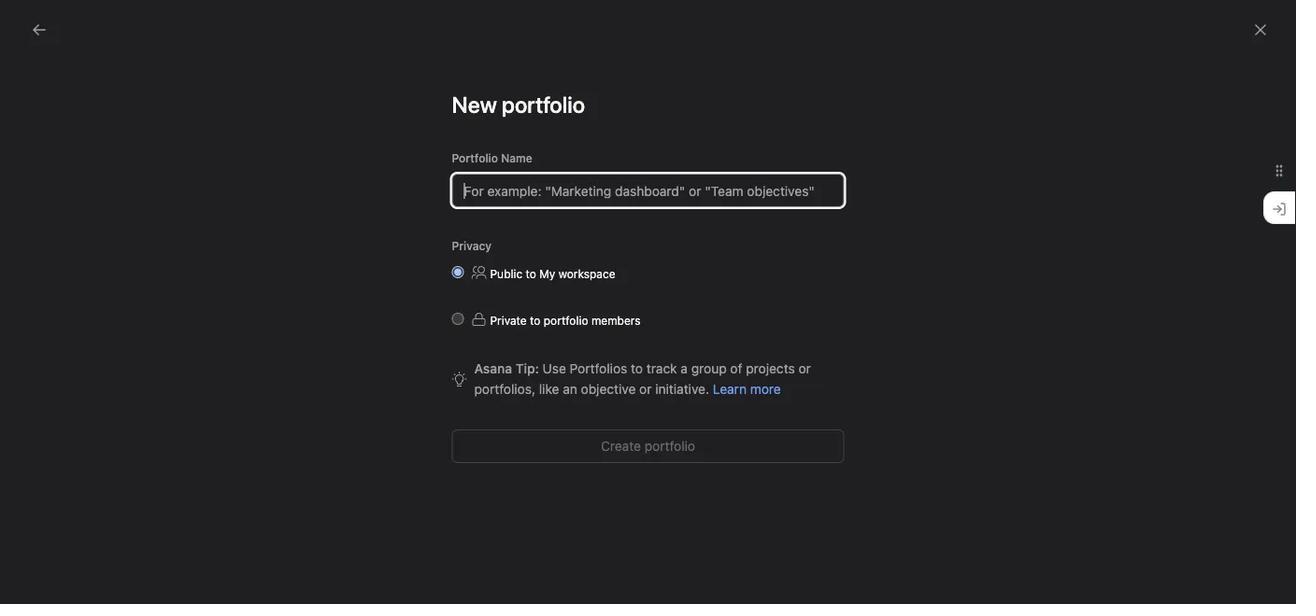 Task type: describe. For each thing, give the bounding box(es) containing it.
go back image
[[32, 22, 47, 37]]

an
[[563, 382, 577, 397]]

create portfolio
[[601, 439, 695, 454]]

asana tip:
[[474, 361, 539, 377]]

1 project button
[[533, 201, 675, 412]]

hide sidebar image
[[24, 15, 39, 30]]

1 vertical spatial portfolio
[[544, 314, 588, 327]]

new
[[452, 92, 497, 118]]

track
[[646, 361, 677, 377]]

more
[[750, 382, 781, 397]]

use portfolios to track a group of projects or portfolios, like an objective or initiative.
[[474, 361, 811, 397]]

to for my
[[526, 267, 536, 280]]

privacy
[[452, 239, 492, 252]]

learn more
[[713, 382, 781, 397]]

portfolios
[[473, 155, 540, 172]]

portfolio name
[[452, 151, 532, 164]]

portfolio for create portfolio
[[645, 439, 695, 454]]

new portfolio
[[452, 92, 585, 118]]

portfolio
[[452, 151, 498, 164]]

public
[[490, 267, 523, 280]]

to for portfolio
[[530, 314, 541, 327]]

public to my workspace
[[490, 267, 615, 280]]

1 project
[[581, 358, 626, 371]]

my
[[540, 267, 555, 280]]

learn
[[713, 382, 747, 397]]

1 horizontal spatial or
[[799, 361, 811, 377]]

1
[[581, 358, 586, 371]]

members
[[591, 314, 641, 327]]

asana
[[474, 361, 512, 377]]

private to portfolio members
[[490, 314, 641, 327]]

recent portfolios
[[421, 155, 540, 172]]



Task type: locate. For each thing, give the bounding box(es) containing it.
1 vertical spatial to
[[530, 314, 541, 327]]

portfolio inside button
[[645, 439, 695, 454]]

portfolio for new portfolio
[[502, 92, 585, 118]]

projects
[[746, 361, 795, 377]]

portfolio up name
[[502, 92, 585, 118]]

to right private at the bottom left
[[530, 314, 541, 327]]

objective
[[581, 382, 636, 397]]

list box
[[428, 7, 876, 37]]

2 vertical spatial to
[[631, 361, 643, 377]]

1 project link
[[533, 201, 675, 412]]

project
[[589, 358, 626, 371]]

to left track at the bottom
[[631, 361, 643, 377]]

of
[[730, 361, 742, 377]]

group
[[691, 361, 727, 377]]

portfolios,
[[474, 382, 535, 397]]

portfolio
[[502, 92, 585, 118], [544, 314, 588, 327], [645, 439, 695, 454]]

name
[[501, 151, 532, 164]]

learn more button
[[713, 382, 781, 397]]

or
[[799, 361, 811, 377], [639, 382, 652, 397]]

For example: "Marketing dashboard" or "Team objectives" text field
[[452, 174, 844, 207]]

or right projects
[[799, 361, 811, 377]]

a
[[681, 361, 688, 377]]

0 vertical spatial or
[[799, 361, 811, 377]]

like
[[539, 382, 559, 397]]

2 vertical spatial portfolio
[[645, 439, 695, 454]]

to inside use portfolios to track a group of projects or portfolios, like an objective or initiative.
[[631, 361, 643, 377]]

create portfolio button
[[452, 430, 844, 464]]

close this dialog image
[[1253, 22, 1268, 37]]

1 vertical spatial or
[[639, 382, 652, 397]]

portfolios
[[570, 361, 627, 377]]

0 vertical spatial portfolio
[[502, 92, 585, 118]]

portfolio right create
[[645, 439, 695, 454]]

initiative.
[[655, 382, 709, 397]]

to left my
[[526, 267, 536, 280]]

tip:
[[516, 361, 539, 377]]

recent
[[421, 155, 469, 172]]

workspace
[[559, 267, 615, 280]]

Public to My workspace radio
[[452, 266, 464, 278]]

use
[[543, 361, 566, 377]]

to
[[526, 267, 536, 280], [530, 314, 541, 327], [631, 361, 643, 377]]

Private to portfolio members radio
[[452, 313, 464, 325]]

or down track at the bottom
[[639, 382, 652, 397]]

private
[[490, 314, 527, 327]]

0 horizontal spatial or
[[639, 382, 652, 397]]

0 vertical spatial to
[[526, 267, 536, 280]]

create
[[601, 439, 641, 454]]

portfolio up '1'
[[544, 314, 588, 327]]



Task type: vqa. For each thing, say whether or not it's contained in the screenshot.
Mark complete option to the top
no



